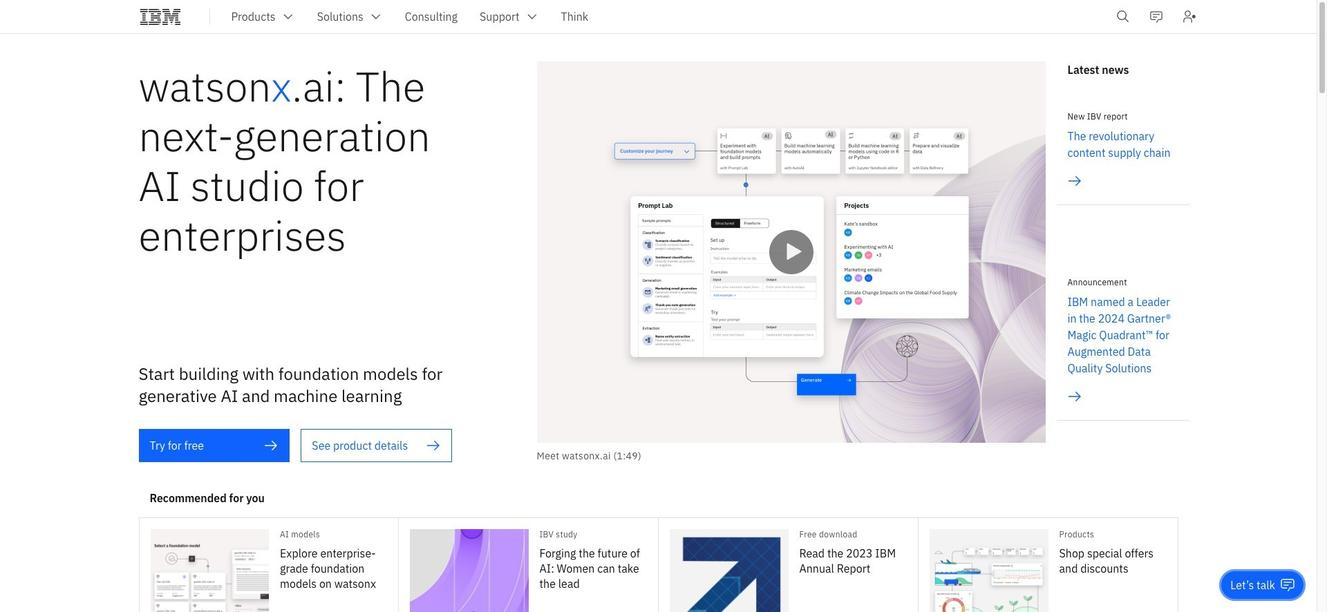 Task type: locate. For each thing, give the bounding box(es) containing it.
let's talk element
[[1231, 578, 1276, 593]]



